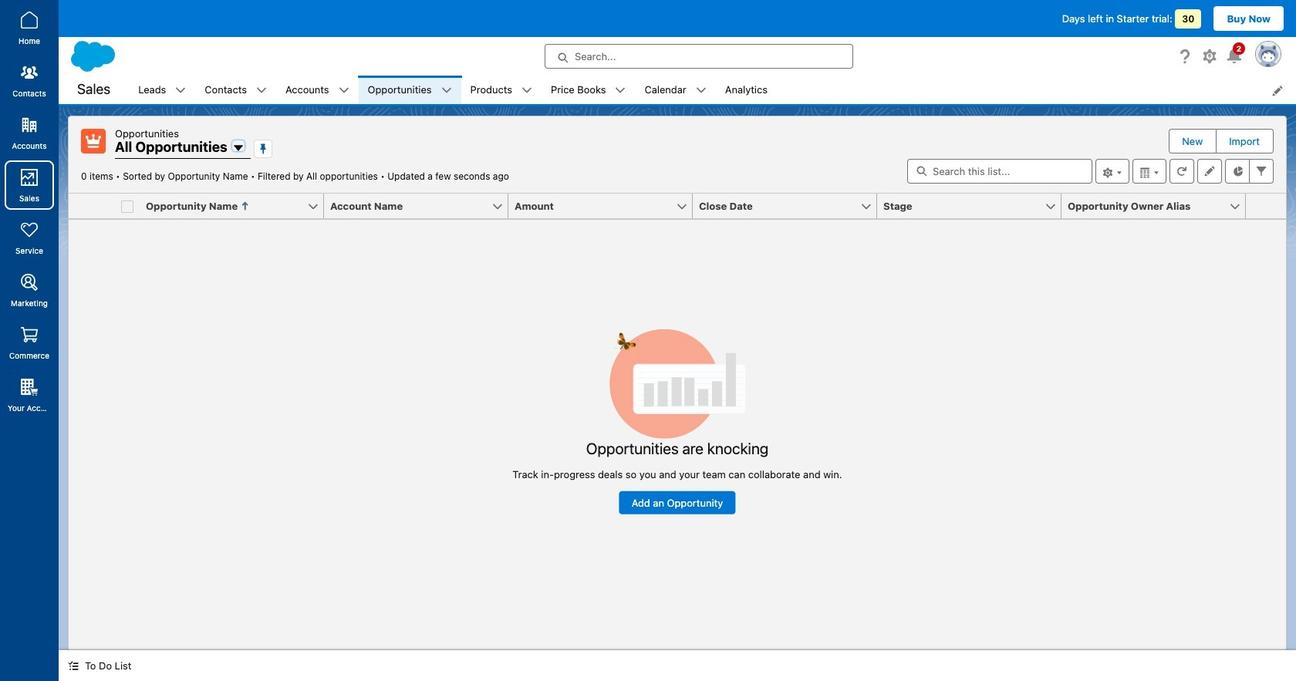Task type: vqa. For each thing, say whether or not it's contained in the screenshot.
7th list item from the right
yes



Task type: locate. For each thing, give the bounding box(es) containing it.
text default image
[[175, 85, 186, 96], [256, 85, 267, 96], [338, 85, 349, 96], [522, 85, 533, 96], [696, 85, 707, 96], [68, 661, 79, 672]]

account name element
[[324, 194, 518, 219]]

item number element
[[69, 194, 115, 219]]

text default image
[[441, 85, 452, 96], [615, 85, 626, 96]]

text default image for second list item from left
[[256, 85, 267, 96]]

action image
[[1246, 194, 1287, 218]]

0 horizontal spatial text default image
[[441, 85, 452, 96]]

Search All Opportunities list view. search field
[[908, 159, 1093, 184]]

status
[[513, 329, 842, 515]]

amount element
[[509, 194, 702, 219]]

cell
[[115, 194, 140, 219]]

2 list item from the left
[[196, 76, 276, 104]]

opportunities image
[[81, 129, 106, 154]]

list
[[129, 76, 1297, 104]]

5 list item from the left
[[461, 76, 542, 104]]

opportunity name element
[[140, 194, 333, 219]]

list item
[[129, 76, 196, 104], [196, 76, 276, 104], [276, 76, 359, 104], [359, 76, 461, 104], [461, 76, 542, 104], [542, 76, 636, 104], [636, 76, 716, 104]]

cell inside all opportunities|opportunities|list view element
[[115, 194, 140, 219]]

1 horizontal spatial text default image
[[615, 85, 626, 96]]

text default image for fifth list item from the left
[[522, 85, 533, 96]]



Task type: describe. For each thing, give the bounding box(es) containing it.
item number image
[[69, 194, 115, 218]]

all opportunities status
[[81, 171, 388, 182]]

opportunity owner alias element
[[1062, 194, 1256, 219]]

3 list item from the left
[[276, 76, 359, 104]]

action element
[[1246, 194, 1287, 219]]

1 list item from the left
[[129, 76, 196, 104]]

4 list item from the left
[[359, 76, 461, 104]]

text default image for first list item from the left
[[175, 85, 186, 96]]

close date element
[[693, 194, 887, 219]]

6 list item from the left
[[542, 76, 636, 104]]

stage element
[[878, 194, 1071, 219]]

text default image for 3rd list item
[[338, 85, 349, 96]]

text default image for seventh list item from the left
[[696, 85, 707, 96]]

1 text default image from the left
[[441, 85, 452, 96]]

7 list item from the left
[[636, 76, 716, 104]]

2 text default image from the left
[[615, 85, 626, 96]]

all opportunities|opportunities|list view element
[[68, 116, 1287, 651]]



